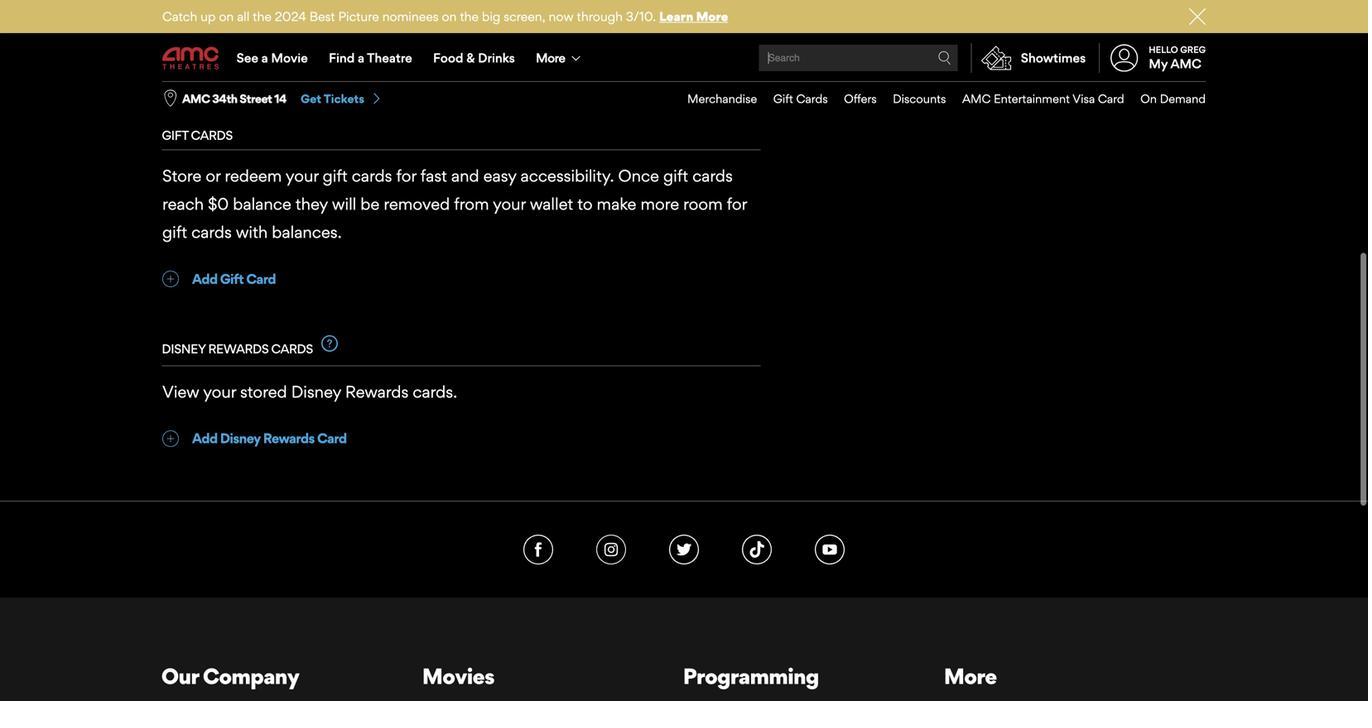 Task type: describe. For each thing, give the bounding box(es) containing it.
disney rewards cards
[[162, 341, 313, 356]]

your up up
[[203, 0, 236, 0]]

showtimes
[[1021, 50, 1086, 65]]

more inside button
[[536, 50, 565, 65]]

tickets
[[324, 92, 365, 106]]

hello
[[1149, 44, 1178, 55]]

will
[[332, 194, 356, 214]]

1 the from the left
[[253, 9, 272, 24]]

gift cards link
[[757, 82, 828, 116]]

from
[[454, 194, 489, 214]]

2024
[[275, 9, 306, 24]]

cards up will
[[352, 166, 392, 186]]

nominees
[[382, 9, 439, 24]]

redeem
[[225, 166, 282, 186]]

amc 34th street 14
[[182, 92, 287, 106]]

cards
[[796, 92, 828, 106]]

gift inside "button"
[[220, 271, 244, 287]]

or
[[206, 166, 221, 186]]

$0
[[208, 194, 229, 214]]

2 horizontal spatial gift
[[663, 166, 688, 186]]

room
[[684, 194, 723, 214]]

learn more link
[[659, 9, 728, 24]]

best
[[310, 9, 335, 24]]

cookie consent banner dialog
[[0, 657, 1368, 702]]

cards,
[[291, 0, 336, 0]]

discounts
[[893, 92, 946, 106]]

make
[[597, 194, 637, 214]]

disney inside button
[[220, 430, 261, 447]]

cards down $0
[[191, 223, 232, 242]]

with
[[236, 223, 268, 242]]

amc facebook image
[[524, 535, 553, 565]]

stored for cards,
[[240, 0, 287, 0]]

demand
[[1160, 92, 1206, 106]]

accessibility.
[[521, 166, 614, 186]]

food
[[433, 50, 463, 65]]

3/10.
[[626, 9, 656, 24]]

amc 34th street 14 button
[[182, 91, 287, 107]]

search the AMC website text field
[[766, 52, 938, 64]]

gift inside menu
[[773, 92, 793, 106]]

picture
[[338, 9, 379, 24]]

1 add from the top
[[192, 57, 218, 74]]

add disney rewards card
[[192, 430, 347, 447]]

now
[[549, 9, 574, 24]]

food & drinks link
[[423, 35, 526, 81]]

view your stored cards, add new cards and select which you'd like to be your primary form of payment.
[[162, 0, 730, 29]]

to inside view your stored cards, add new cards and select which you'd like to be your primary form of payment.
[[655, 0, 670, 0]]

your up they
[[286, 166, 319, 186]]

balances.
[[272, 223, 342, 242]]

my
[[1149, 56, 1168, 71]]

catch up on all the 2024 best picture nominees on the big screen, now through 3/10. learn more
[[162, 9, 728, 24]]

footer containing our company
[[0, 501, 1368, 702]]

rewards inside button
[[263, 430, 315, 447]]

gift cards
[[773, 92, 828, 106]]

wallet
[[530, 194, 573, 214]]

view your stored disney rewards cards.
[[162, 382, 457, 402]]

which
[[533, 0, 578, 0]]

through
[[577, 9, 623, 24]]

view for view your stored cards, add new cards and select which you'd like to be your primary form of payment.
[[162, 0, 199, 0]]

0 vertical spatial disney
[[291, 382, 341, 402]]

store or redeem your gift cards for fast and easy accessibility. once gift cards reach $0 balance they will be removed from your wallet to make more room for gift cards with balances.
[[162, 166, 747, 242]]

1 horizontal spatial more
[[696, 9, 728, 24]]

visa
[[1073, 92, 1095, 106]]

all
[[237, 9, 250, 24]]

fast
[[421, 166, 447, 186]]

movies
[[422, 664, 494, 690]]

amc inside hello greg my amc
[[1171, 56, 1202, 71]]

your up learn more link
[[697, 0, 730, 0]]

rewards
[[208, 341, 269, 356]]

more inside footer
[[944, 664, 997, 690]]

get tickets link
[[301, 91, 383, 107]]

more
[[641, 194, 679, 214]]

1 on from the left
[[219, 9, 234, 24]]

disney
[[162, 341, 206, 356]]

menu containing more
[[162, 35, 1206, 81]]

34th
[[212, 92, 237, 106]]

on demand link
[[1125, 82, 1206, 116]]

store
[[162, 166, 202, 186]]

discounts link
[[877, 82, 946, 116]]

card up amc 34th street 14 button
[[220, 57, 250, 74]]

showtimes image
[[972, 43, 1021, 73]]

see a movie link
[[226, 35, 318, 81]]

our company
[[161, 664, 299, 690]]

movie
[[271, 50, 308, 65]]

add
[[340, 0, 369, 0]]

stored for disney
[[240, 382, 287, 402]]

menu containing merchandise
[[671, 82, 1206, 116]]

add gift card
[[192, 271, 276, 287]]

more button
[[526, 35, 595, 81]]

payment.
[[281, 9, 351, 29]]

amc for amc entertainment visa card
[[962, 92, 991, 106]]

theatre
[[367, 50, 412, 65]]

form
[[223, 9, 258, 29]]

1 horizontal spatial gift
[[323, 166, 348, 186]]

easy
[[483, 166, 516, 186]]

amc for amc 34th street 14
[[182, 92, 210, 106]]

showtimes link
[[971, 43, 1086, 73]]

go to my account page element
[[1099, 35, 1206, 81]]

programming
[[683, 664, 819, 690]]

find a theatre
[[329, 50, 412, 65]]

see a movie
[[237, 50, 308, 65]]

amc tiktok image
[[742, 535, 772, 565]]

card down with
[[246, 271, 276, 287]]

amc entertainment visa card
[[962, 92, 1125, 106]]

find a theatre link
[[318, 35, 423, 81]]

drinks
[[478, 50, 515, 65]]

card inside button
[[317, 430, 347, 447]]



Task type: locate. For each thing, give the bounding box(es) containing it.
a for movie
[[261, 50, 268, 65]]

0 horizontal spatial to
[[578, 194, 593, 214]]

to inside the "store or redeem your gift cards for fast and easy accessibility. once gift cards reach $0 balance they will be removed from your wallet to make more room for gift cards with balances."
[[578, 194, 593, 214]]

2 the from the left
[[460, 9, 479, 24]]

select
[[485, 0, 529, 0]]

amc logo image
[[162, 47, 220, 69], [162, 47, 220, 69]]

be right will
[[361, 194, 380, 214]]

0 vertical spatial and
[[453, 0, 481, 0]]

1 horizontal spatial gift
[[773, 92, 793, 106]]

gift up will
[[323, 166, 348, 186]]

view up catch
[[162, 0, 199, 0]]

add card button
[[162, 56, 250, 75]]

stored inside view your stored cards, add new cards and select which you'd like to be your primary form of payment.
[[240, 0, 287, 0]]

get tickets
[[301, 92, 365, 106]]

and
[[453, 0, 481, 0], [451, 166, 479, 186]]

1 vertical spatial disney
[[220, 430, 261, 447]]

amc down greg
[[1171, 56, 1202, 71]]

gift
[[323, 166, 348, 186], [663, 166, 688, 186], [162, 223, 187, 242]]

they
[[296, 194, 328, 214]]

1 horizontal spatial cards
[[271, 341, 313, 356]]

2 a from the left
[[358, 50, 364, 65]]

gift up more
[[663, 166, 688, 186]]

1 vertical spatial gift
[[220, 271, 244, 287]]

on
[[1141, 92, 1157, 106]]

1 vertical spatial to
[[578, 194, 593, 214]]

1 horizontal spatial amc
[[962, 92, 991, 106]]

a
[[261, 50, 268, 65], [358, 50, 364, 65]]

2 vertical spatial add
[[192, 430, 218, 447]]

menu
[[162, 35, 1206, 81], [671, 82, 1206, 116]]

cards up room
[[693, 166, 733, 186]]

a inside find a theatre "link"
[[358, 50, 364, 65]]

greg
[[1181, 44, 1206, 55]]

2 horizontal spatial amc
[[1171, 56, 1202, 71]]

amc tiktok image
[[742, 535, 772, 565]]

view inside view your stored cards, add new cards and select which you'd like to be your primary form of payment.
[[162, 0, 199, 0]]

0 horizontal spatial the
[[253, 9, 272, 24]]

amc youtube image
[[815, 535, 845, 565]]

1 a from the left
[[261, 50, 268, 65]]

1 horizontal spatial on
[[442, 9, 457, 24]]

learn
[[659, 9, 694, 24]]

offers link
[[828, 82, 877, 116]]

cards
[[408, 0, 449, 0], [352, 166, 392, 186], [693, 166, 733, 186], [191, 223, 232, 242]]

0 horizontal spatial rewards
[[263, 430, 315, 447]]

merchandise link
[[671, 82, 757, 116]]

on left 'all'
[[219, 9, 234, 24]]

your down easy
[[493, 194, 526, 214]]

card inside menu
[[1098, 92, 1125, 106]]

gift
[[773, 92, 793, 106], [220, 271, 244, 287]]

amc facebook image
[[524, 535, 553, 565]]

gift left cards
[[773, 92, 793, 106]]

1 vertical spatial add
[[192, 271, 218, 287]]

3 add from the top
[[192, 430, 218, 447]]

1 vertical spatial stored
[[240, 382, 287, 402]]

0 vertical spatial rewards
[[345, 382, 409, 402]]

card down view your stored disney rewards cards.
[[317, 430, 347, 447]]

2 view from the top
[[162, 382, 199, 402]]

to left make in the left top of the page
[[578, 194, 593, 214]]

0 horizontal spatial amc
[[182, 92, 210, 106]]

stored up add disney rewards card
[[240, 382, 287, 402]]

amc inside button
[[182, 92, 210, 106]]

menu down submit search icon
[[671, 82, 1206, 116]]

2 vertical spatial more
[[944, 664, 997, 690]]

0 vertical spatial stored
[[240, 0, 287, 0]]

1 horizontal spatial rewards
[[345, 382, 409, 402]]

0 vertical spatial cards
[[191, 127, 233, 143]]

merchandise
[[688, 92, 757, 106]]

the
[[253, 9, 272, 24], [460, 9, 479, 24]]

you'd
[[581, 0, 622, 0]]

2 on from the left
[[442, 9, 457, 24]]

once
[[618, 166, 659, 186]]

1 vertical spatial rewards
[[263, 430, 315, 447]]

find
[[329, 50, 355, 65]]

be
[[674, 0, 693, 0], [361, 194, 380, 214]]

0 horizontal spatial on
[[219, 9, 234, 24]]

cards.
[[413, 382, 457, 402]]

0 vertical spatial menu
[[162, 35, 1206, 81]]

the left big
[[460, 9, 479, 24]]

0 vertical spatial be
[[674, 0, 693, 0]]

0 vertical spatial for
[[396, 166, 416, 186]]

0 horizontal spatial more
[[536, 50, 565, 65]]

1 vertical spatial be
[[361, 194, 380, 214]]

food & drinks
[[433, 50, 515, 65]]

gift cards
[[162, 127, 233, 143]]

our
[[161, 664, 199, 690]]

street
[[240, 92, 272, 106]]

a inside see a movie 'link'
[[261, 50, 268, 65]]

a right find
[[358, 50, 364, 65]]

primary
[[162, 9, 219, 29]]

amc down the showtimes image
[[962, 92, 991, 106]]

for left 'fast'
[[396, 166, 416, 186]]

the right 'all'
[[253, 9, 272, 24]]

gift down the reach
[[162, 223, 187, 242]]

add for your
[[192, 430, 218, 447]]

1 horizontal spatial the
[[460, 9, 479, 24]]

and up catch up on all the 2024 best picture nominees on the big screen, now through 3/10. learn more
[[453, 0, 481, 0]]

0 horizontal spatial disney
[[220, 430, 261, 447]]

for
[[396, 166, 416, 186], [727, 194, 747, 214]]

a for theatre
[[358, 50, 364, 65]]

1 vertical spatial for
[[727, 194, 747, 214]]

0 vertical spatial gift
[[773, 92, 793, 106]]

stored up of at the left top of page
[[240, 0, 287, 0]]

amc twitter image
[[669, 535, 699, 565], [669, 535, 699, 565]]

submit search icon image
[[938, 51, 952, 65]]

add inside button
[[192, 430, 218, 447]]

menu down learn
[[162, 35, 1206, 81]]

and inside the "store or redeem your gift cards for fast and easy accessibility. once gift cards reach $0 balance they will be removed from your wallet to make more room for gift cards with balances."
[[451, 166, 479, 186]]

0 horizontal spatial be
[[361, 194, 380, 214]]

on
[[219, 9, 234, 24], [442, 9, 457, 24]]

cards right gift
[[191, 127, 233, 143]]

gift down with
[[220, 271, 244, 287]]

0 horizontal spatial cards
[[191, 127, 233, 143]]

2 horizontal spatial more
[[944, 664, 997, 690]]

and up from
[[451, 166, 479, 186]]

add card
[[192, 57, 250, 74]]

be up learn
[[674, 0, 693, 0]]

amc instagram image
[[596, 535, 626, 565], [596, 535, 626, 565]]

get
[[301, 92, 321, 106]]

cards up catch up on all the 2024 best picture nominees on the big screen, now through 3/10. learn more
[[408, 0, 449, 0]]

0 horizontal spatial gift
[[220, 271, 244, 287]]

offers
[[844, 92, 877, 106]]

cards inside view your stored cards, add new cards and select which you'd like to be your primary form of payment.
[[408, 0, 449, 0]]

add disney rewards card button
[[162, 430, 347, 448]]

amc
[[1171, 56, 1202, 71], [962, 92, 991, 106], [182, 92, 210, 106]]

rewards left cards.
[[345, 382, 409, 402]]

1 vertical spatial more
[[536, 50, 565, 65]]

1 vertical spatial and
[[451, 166, 479, 186]]

more
[[696, 9, 728, 24], [536, 50, 565, 65], [944, 664, 997, 690]]

1 vertical spatial view
[[162, 382, 199, 402]]

screen,
[[504, 9, 546, 24]]

a right the see
[[261, 50, 268, 65]]

user profile image
[[1101, 44, 1148, 72]]

gift
[[162, 127, 188, 143]]

be inside the "store or redeem your gift cards for fast and easy accessibility. once gift cards reach $0 balance they will be removed from your wallet to make more room for gift cards with balances."
[[361, 194, 380, 214]]

add
[[192, 57, 218, 74], [192, 271, 218, 287], [192, 430, 218, 447]]

cards up view your stored disney rewards cards.
[[271, 341, 313, 356]]

see
[[237, 50, 258, 65]]

amc entertainment visa card link
[[946, 82, 1125, 116]]

amc youtube image
[[815, 535, 845, 565]]

be inside view your stored cards, add new cards and select which you'd like to be your primary form of payment.
[[674, 0, 693, 0]]

company
[[203, 664, 299, 690]]

rewards down view your stored disney rewards cards.
[[263, 430, 315, 447]]

big
[[482, 9, 501, 24]]

hello greg my amc
[[1149, 44, 1206, 71]]

1 vertical spatial menu
[[671, 82, 1206, 116]]

reach
[[162, 194, 204, 214]]

view
[[162, 0, 199, 0], [162, 382, 199, 402]]

removed
[[384, 194, 450, 214]]

add gift card button
[[162, 270, 276, 289]]

on demand
[[1141, 92, 1206, 106]]

0 horizontal spatial a
[[261, 50, 268, 65]]

0 vertical spatial add
[[192, 57, 218, 74]]

of
[[262, 9, 277, 29]]

amc left 34th
[[182, 92, 210, 106]]

1 horizontal spatial for
[[727, 194, 747, 214]]

view for view your stored disney rewards cards.
[[162, 382, 199, 402]]

and inside view your stored cards, add new cards and select which you'd like to be your primary form of payment.
[[453, 0, 481, 0]]

0 horizontal spatial gift
[[162, 223, 187, 242]]

new
[[373, 0, 404, 0]]

2 stored from the top
[[240, 382, 287, 402]]

14
[[274, 92, 287, 106]]

balance
[[233, 194, 291, 214]]

1 horizontal spatial disney
[[291, 382, 341, 402]]

like
[[627, 0, 651, 0]]

0 horizontal spatial for
[[396, 166, 416, 186]]

cards
[[191, 127, 233, 143], [271, 341, 313, 356]]

1 vertical spatial cards
[[271, 341, 313, 356]]

for right room
[[727, 194, 747, 214]]

1 view from the top
[[162, 0, 199, 0]]

on right "nominees"
[[442, 9, 457, 24]]

rewards
[[345, 382, 409, 402], [263, 430, 315, 447]]

0 vertical spatial more
[[696, 9, 728, 24]]

0 vertical spatial to
[[655, 0, 670, 0]]

your down disney rewards cards
[[203, 382, 236, 402]]

view down disney
[[162, 382, 199, 402]]

footer
[[0, 501, 1368, 702]]

1 horizontal spatial to
[[655, 0, 670, 0]]

0 vertical spatial view
[[162, 0, 199, 0]]

add for or
[[192, 271, 218, 287]]

1 stored from the top
[[240, 0, 287, 0]]

1 horizontal spatial a
[[358, 50, 364, 65]]

card right visa
[[1098, 92, 1125, 106]]

2 add from the top
[[192, 271, 218, 287]]

to up learn
[[655, 0, 670, 0]]

1 horizontal spatial be
[[674, 0, 693, 0]]



Task type: vqa. For each thing, say whether or not it's contained in the screenshot.
address
no



